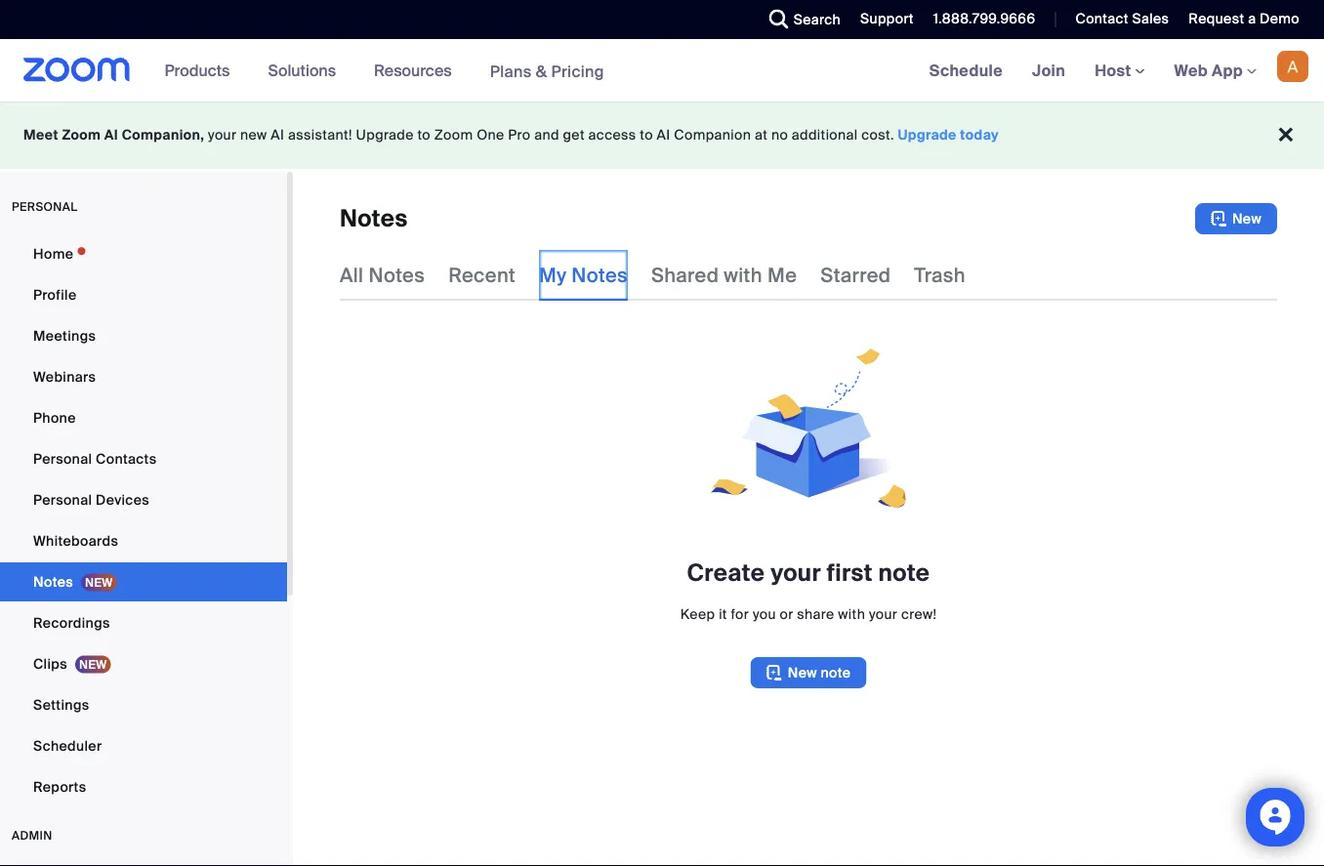 Task type: vqa. For each thing, say whether or not it's contained in the screenshot.
bottom with
yes



Task type: locate. For each thing, give the bounding box(es) containing it.
1.888.799.9666 button
[[919, 0, 1041, 39], [934, 10, 1036, 28]]

first
[[827, 558, 873, 589]]

today
[[961, 126, 999, 144]]

personal
[[12, 199, 78, 214]]

note
[[879, 558, 930, 589], [821, 664, 851, 682]]

1 upgrade from the left
[[356, 126, 414, 144]]

0 horizontal spatial zoom
[[62, 126, 101, 144]]

upgrade down product information "navigation"
[[356, 126, 414, 144]]

companion
[[674, 126, 751, 144]]

plans & pricing link
[[490, 61, 605, 81], [490, 61, 605, 81]]

pricing
[[551, 61, 605, 81]]

shared
[[652, 263, 719, 288]]

1 horizontal spatial to
[[640, 126, 653, 144]]

menu item
[[0, 864, 287, 867]]

2 upgrade from the left
[[898, 126, 957, 144]]

personal down the phone
[[33, 450, 92, 468]]

notes up all notes
[[340, 204, 408, 234]]

0 vertical spatial with
[[724, 263, 763, 288]]

personal contacts
[[33, 450, 157, 468]]

0 horizontal spatial your
[[208, 126, 237, 144]]

webinars
[[33, 368, 96, 386]]

0 vertical spatial your
[[208, 126, 237, 144]]

zoom right meet
[[62, 126, 101, 144]]

your left crew! in the bottom right of the page
[[869, 605, 898, 623]]

ai left companion
[[657, 126, 671, 144]]

your up 'or'
[[771, 558, 822, 589]]

access
[[589, 126, 637, 144]]

or
[[780, 605, 794, 623]]

new inside button
[[788, 664, 817, 682]]

1 vertical spatial with
[[839, 605, 866, 623]]

with left "me"
[[724, 263, 763, 288]]

demo
[[1260, 10, 1300, 28]]

trash
[[915, 263, 966, 288]]

devices
[[96, 491, 149, 509]]

meetings
[[33, 327, 96, 345]]

1 vertical spatial your
[[771, 558, 822, 589]]

search button
[[755, 0, 846, 39]]

for
[[731, 605, 749, 623]]

your
[[208, 126, 237, 144], [771, 558, 822, 589], [869, 605, 898, 623]]

new
[[1233, 210, 1262, 228], [788, 664, 817, 682]]

0 vertical spatial personal
[[33, 450, 92, 468]]

settings
[[33, 696, 89, 714]]

plans & pricing
[[490, 61, 605, 81]]

settings link
[[0, 686, 287, 725]]

tabs of all notes page tab list
[[340, 250, 966, 301]]

0 horizontal spatial upgrade
[[356, 126, 414, 144]]

0 horizontal spatial ai
[[104, 126, 118, 144]]

banner
[[0, 39, 1325, 103]]

product information navigation
[[150, 39, 619, 103]]

all notes
[[340, 263, 425, 288]]

webinars link
[[0, 358, 287, 397]]

recordings link
[[0, 604, 287, 643]]

new button
[[1196, 203, 1278, 234]]

1 ai from the left
[[104, 126, 118, 144]]

0 horizontal spatial to
[[418, 126, 431, 144]]

1 horizontal spatial upgrade
[[898, 126, 957, 144]]

app
[[1212, 60, 1244, 81]]

home
[[33, 245, 74, 263]]

notes up recordings
[[33, 573, 73, 591]]

contacts
[[96, 450, 157, 468]]

notes
[[340, 204, 408, 234], [369, 263, 425, 288], [572, 263, 628, 288], [33, 573, 73, 591]]

with
[[724, 263, 763, 288], [839, 605, 866, 623]]

ai
[[104, 126, 118, 144], [271, 126, 285, 144], [657, 126, 671, 144]]

to right the access
[[640, 126, 653, 144]]

ai left companion,
[[104, 126, 118, 144]]

1 horizontal spatial new
[[1233, 210, 1262, 228]]

support link
[[846, 0, 919, 39], [861, 10, 914, 28]]

no
[[772, 126, 788, 144]]

personal devices
[[33, 491, 149, 509]]

keep it for you or share with your crew!
[[681, 605, 937, 623]]

2 zoom from the left
[[434, 126, 473, 144]]

reports
[[33, 778, 86, 796]]

new inside button
[[1233, 210, 1262, 228]]

you
[[753, 605, 776, 623]]

your left "new"
[[208, 126, 237, 144]]

personal for personal devices
[[33, 491, 92, 509]]

notes right my
[[572, 263, 628, 288]]

search
[[794, 10, 841, 28]]

new for new note
[[788, 664, 817, 682]]

contact sales
[[1076, 10, 1170, 28]]

1 horizontal spatial zoom
[[434, 126, 473, 144]]

0 horizontal spatial new
[[788, 664, 817, 682]]

notes inside personal menu menu
[[33, 573, 73, 591]]

personal up whiteboards
[[33, 491, 92, 509]]

2 ai from the left
[[271, 126, 285, 144]]

1 horizontal spatial your
[[771, 558, 822, 589]]

solutions button
[[268, 39, 345, 102]]

products
[[165, 60, 230, 81]]

join
[[1033, 60, 1066, 81]]

with right share
[[839, 605, 866, 623]]

assistant!
[[288, 126, 352, 144]]

zoom left one
[[434, 126, 473, 144]]

2 horizontal spatial ai
[[657, 126, 671, 144]]

request a demo
[[1189, 10, 1300, 28]]

meet
[[23, 126, 58, 144]]

ai right "new"
[[271, 126, 285, 144]]

web
[[1175, 60, 1208, 81]]

2 personal from the top
[[33, 491, 92, 509]]

resources
[[374, 60, 452, 81]]

1 vertical spatial personal
[[33, 491, 92, 509]]

1 vertical spatial note
[[821, 664, 851, 682]]

0 horizontal spatial note
[[821, 664, 851, 682]]

upgrade
[[356, 126, 414, 144], [898, 126, 957, 144]]

scheduler link
[[0, 727, 287, 766]]

personal
[[33, 450, 92, 468], [33, 491, 92, 509]]

meet zoom ai companion, footer
[[0, 102, 1325, 169]]

support
[[861, 10, 914, 28]]

sales
[[1133, 10, 1170, 28]]

note up crew! in the bottom right of the page
[[879, 558, 930, 589]]

0 vertical spatial note
[[879, 558, 930, 589]]

phone link
[[0, 399, 287, 438]]

contact
[[1076, 10, 1129, 28]]

personal menu menu
[[0, 234, 287, 809]]

contact sales link
[[1061, 0, 1175, 39], [1076, 10, 1170, 28]]

create your first note
[[687, 558, 930, 589]]

note down share
[[821, 664, 851, 682]]

upgrade right cost. on the right top of the page
[[898, 126, 957, 144]]

crew!
[[902, 605, 937, 623]]

1 vertical spatial new
[[788, 664, 817, 682]]

2 vertical spatial your
[[869, 605, 898, 623]]

0 horizontal spatial with
[[724, 263, 763, 288]]

at
[[755, 126, 768, 144]]

0 vertical spatial new
[[1233, 210, 1262, 228]]

1 personal from the top
[[33, 450, 92, 468]]

to down resources dropdown button
[[418, 126, 431, 144]]

1 horizontal spatial ai
[[271, 126, 285, 144]]

1 to from the left
[[418, 126, 431, 144]]

my
[[539, 263, 567, 288]]

new for new
[[1233, 210, 1262, 228]]



Task type: describe. For each thing, give the bounding box(es) containing it.
scheduler
[[33, 737, 102, 755]]

profile link
[[0, 275, 287, 315]]

3 ai from the left
[[657, 126, 671, 144]]

host button
[[1095, 60, 1145, 81]]

recordings
[[33, 614, 110, 632]]

personal devices link
[[0, 481, 287, 520]]

meet zoom ai companion, your new ai assistant! upgrade to zoom one pro and get access to ai companion at no additional cost. upgrade today
[[23, 126, 999, 144]]

create
[[687, 558, 765, 589]]

cost.
[[862, 126, 895, 144]]

new note
[[788, 664, 851, 682]]

recent
[[449, 263, 516, 288]]

profile picture image
[[1278, 51, 1309, 82]]

banner containing products
[[0, 39, 1325, 103]]

my notes
[[539, 263, 628, 288]]

notes link
[[0, 563, 287, 602]]

solutions
[[268, 60, 336, 81]]

share
[[797, 605, 835, 623]]

products button
[[165, 39, 239, 102]]

2 to from the left
[[640, 126, 653, 144]]

home link
[[0, 234, 287, 274]]

request
[[1189, 10, 1245, 28]]

host
[[1095, 60, 1136, 81]]

get
[[563, 126, 585, 144]]

new note button
[[751, 657, 867, 689]]

me
[[768, 263, 797, 288]]

personal for personal contacts
[[33, 450, 92, 468]]

schedule
[[930, 60, 1003, 81]]

with inside tabs of all notes page tab list
[[724, 263, 763, 288]]

web app button
[[1175, 60, 1257, 81]]

2 horizontal spatial your
[[869, 605, 898, 623]]

reports link
[[0, 768, 287, 807]]

new
[[240, 126, 267, 144]]

plans
[[490, 61, 532, 81]]

pro
[[508, 126, 531, 144]]

&
[[536, 61, 547, 81]]

profile
[[33, 286, 77, 304]]

1 horizontal spatial note
[[879, 558, 930, 589]]

clips link
[[0, 645, 287, 684]]

whiteboards
[[33, 532, 118, 550]]

keep
[[681, 605, 715, 623]]

1.888.799.9666
[[934, 10, 1036, 28]]

note inside button
[[821, 664, 851, 682]]

clips
[[33, 655, 67, 673]]

your inside meet zoom ai companion, footer
[[208, 126, 237, 144]]

join link
[[1018, 39, 1081, 102]]

web app
[[1175, 60, 1244, 81]]

admin
[[12, 828, 53, 844]]

additional
[[792, 126, 858, 144]]

companion,
[[122, 126, 205, 144]]

upgrade today link
[[898, 126, 999, 144]]

meetings navigation
[[915, 39, 1325, 103]]

starred
[[821, 263, 891, 288]]

shared with me
[[652, 263, 797, 288]]

and
[[535, 126, 560, 144]]

all
[[340, 263, 364, 288]]

1 zoom from the left
[[62, 126, 101, 144]]

whiteboards link
[[0, 522, 287, 561]]

it
[[719, 605, 728, 623]]

notes right all
[[369, 263, 425, 288]]

a
[[1249, 10, 1257, 28]]

one
[[477, 126, 505, 144]]

phone
[[33, 409, 76, 427]]

zoom logo image
[[23, 58, 131, 82]]

meetings link
[[0, 317, 287, 356]]

resources button
[[374, 39, 461, 102]]

1 horizontal spatial with
[[839, 605, 866, 623]]



